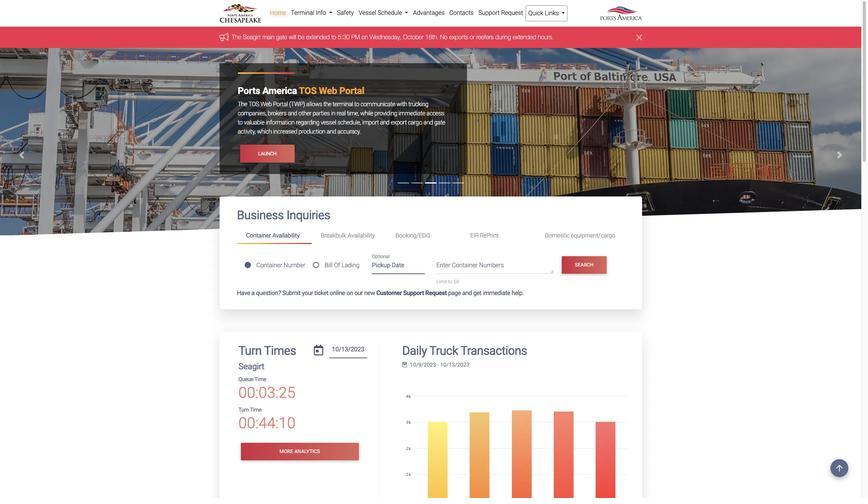 Task type: locate. For each thing, give the bounding box(es) containing it.
container inside 'link'
[[246, 232, 271, 239]]

None text field
[[329, 343, 367, 358]]

regarding
[[296, 119, 319, 126]]

wednesday,
[[370, 34, 401, 41]]

on
[[362, 34, 368, 41], [347, 289, 353, 296]]

the seagirt main gate will be extended to 5:30 pm on wednesday, october 18th.  no exports or reefers during extended hours. link
[[232, 34, 554, 41]]

gate inside alert
[[276, 34, 287, 41]]

gate
[[276, 34, 287, 41], [434, 119, 445, 126]]

vessel schedule link
[[356, 5, 411, 21]]

0 vertical spatial support
[[479, 9, 500, 16]]

0 horizontal spatial portal
[[273, 101, 288, 108]]

0 vertical spatial gate
[[276, 34, 287, 41]]

1 vertical spatial seagirt
[[239, 361, 264, 371]]

18th.
[[425, 34, 438, 41]]

time for 00:44:10
[[250, 407, 262, 413]]

1 vertical spatial immediate
[[483, 289, 510, 296]]

seagirt
[[243, 34, 261, 41], [239, 361, 264, 371]]

seagirt left main
[[243, 34, 261, 41]]

1 horizontal spatial availability
[[348, 232, 375, 239]]

the left main
[[232, 34, 241, 41]]

1 vertical spatial time
[[250, 407, 262, 413]]

1 vertical spatial the
[[238, 101, 247, 108]]

domestic equipment/cargo
[[545, 232, 616, 239]]

launch
[[258, 151, 277, 156]]

calendar week image
[[402, 362, 407, 368]]

(twp)
[[289, 101, 305, 108]]

the
[[324, 101, 331, 108]]

extended right during at the top
[[513, 34, 536, 41]]

availability down business inquiries
[[272, 232, 300, 239]]

breakbulk
[[321, 232, 346, 239]]

2 availability from the left
[[348, 232, 375, 239]]

terminal info
[[291, 9, 328, 16]]

go to top image
[[831, 459, 849, 477]]

none text field inside main content
[[329, 343, 367, 358]]

support inside main content
[[403, 289, 424, 296]]

1 vertical spatial support
[[403, 289, 424, 296]]

0 vertical spatial immediate
[[399, 110, 425, 117]]

1 vertical spatial web
[[261, 101, 272, 108]]

information
[[266, 119, 295, 126]]

0 horizontal spatial extended
[[306, 34, 330, 41]]

seagirt inside the seagirt main gate will be extended to 5:30 pm on wednesday, october 18th.  no exports or reefers during extended hours. alert
[[243, 34, 261, 41]]

0 horizontal spatial on
[[347, 289, 353, 296]]

vessel
[[321, 119, 336, 126]]

quick
[[529, 10, 544, 17]]

breakbulk availability
[[321, 232, 375, 239]]

seagirt up queue
[[239, 361, 264, 371]]

time up 00:44:10
[[250, 407, 262, 413]]

turn up queue
[[239, 343, 262, 358]]

the up companies,
[[238, 101, 247, 108]]

contacts
[[450, 9, 474, 16]]

portal inside the tos web portal (twp) allows the terminal to communicate with trucking companies,                         brokers and other parties in real time, while providing immediate access to valuable                         information regarding vessel schedule, import and export cargo and gate activity, which increased production and accuracy.
[[273, 101, 288, 108]]

no
[[440, 34, 448, 41]]

Enter Container Numbers text field
[[437, 261, 554, 274]]

0 horizontal spatial support
[[403, 289, 424, 296]]

export
[[391, 119, 407, 126]]

availability right breakbulk
[[348, 232, 375, 239]]

tos up companies,
[[249, 101, 259, 108]]

tos up the allows
[[299, 85, 317, 96]]

to inside alert
[[331, 34, 336, 41]]

1 extended from the left
[[306, 34, 330, 41]]

time for 00:03:25
[[255, 376, 266, 383]]

0 vertical spatial the
[[232, 34, 241, 41]]

import
[[362, 119, 379, 126]]

limit
[[437, 279, 447, 285]]

1 vertical spatial on
[[347, 289, 353, 296]]

2 turn from the top
[[239, 407, 249, 413]]

analytics
[[295, 449, 320, 454]]

to left the 5:30
[[331, 34, 336, 41]]

availability inside 'link'
[[272, 232, 300, 239]]

web up the
[[319, 85, 337, 96]]

support right customer
[[403, 289, 424, 296]]

immediate right the get at right
[[483, 289, 510, 296]]

queue time 00:03:25
[[239, 376, 296, 402]]

business inquiries
[[237, 208, 330, 223]]

0 horizontal spatial immediate
[[399, 110, 425, 117]]

tos web portal image
[[0, 48, 862, 420]]

0 horizontal spatial request
[[426, 289, 447, 296]]

to left 50
[[448, 279, 453, 285]]

turn inside turn time 00:44:10
[[239, 407, 249, 413]]

help.
[[512, 289, 524, 296]]

allows
[[306, 101, 322, 108]]

question?
[[256, 289, 281, 296]]

1 horizontal spatial extended
[[513, 34, 536, 41]]

portal up terminal at the top left of page
[[339, 85, 365, 96]]

5:30
[[338, 34, 350, 41]]

trucking
[[409, 101, 429, 108]]

0 vertical spatial time
[[255, 376, 266, 383]]

on left "our"
[[347, 289, 353, 296]]

1 vertical spatial tos
[[249, 101, 259, 108]]

0 horizontal spatial gate
[[276, 34, 287, 41]]

more analytics
[[280, 449, 320, 454]]

turn for turn times
[[239, 343, 262, 358]]

valuable
[[244, 119, 265, 126]]

0 vertical spatial on
[[362, 34, 368, 41]]

bullhorn image
[[220, 33, 232, 41]]

other
[[299, 110, 312, 117]]

0 horizontal spatial availability
[[272, 232, 300, 239]]

0 vertical spatial web
[[319, 85, 337, 96]]

customer
[[376, 289, 402, 296]]

turn
[[239, 343, 262, 358], [239, 407, 249, 413]]

1 turn from the top
[[239, 343, 262, 358]]

gate left will
[[276, 34, 287, 41]]

1 vertical spatial request
[[426, 289, 447, 296]]

request left quick
[[501, 9, 523, 16]]

container left number
[[256, 262, 282, 269]]

1 horizontal spatial tos
[[299, 85, 317, 96]]

will
[[289, 34, 296, 41]]

container down business
[[246, 232, 271, 239]]

while
[[360, 110, 373, 117]]

1 vertical spatial gate
[[434, 119, 445, 126]]

1 vertical spatial turn
[[239, 407, 249, 413]]

immediate
[[399, 110, 425, 117], [483, 289, 510, 296]]

time right queue
[[255, 376, 266, 383]]

on inside alert
[[362, 34, 368, 41]]

ports
[[238, 85, 260, 96]]

Optional text field
[[372, 259, 425, 274]]

to inside main content
[[448, 279, 453, 285]]

terminal
[[291, 9, 314, 16]]

0 vertical spatial turn
[[239, 343, 262, 358]]

1 vertical spatial portal
[[273, 101, 288, 108]]

the inside alert
[[232, 34, 241, 41]]

eir reprint
[[470, 232, 499, 239]]

request
[[501, 9, 523, 16], [426, 289, 447, 296]]

1 horizontal spatial on
[[362, 34, 368, 41]]

october
[[403, 34, 424, 41]]

0 vertical spatial seagirt
[[243, 34, 261, 41]]

vessel schedule
[[359, 9, 404, 16]]

to up time,
[[354, 101, 359, 108]]

request inside 'link'
[[501, 9, 523, 16]]

seagirt inside main content
[[239, 361, 264, 371]]

booking/edo
[[396, 232, 430, 239]]

0 horizontal spatial web
[[261, 101, 272, 108]]

on inside main content
[[347, 289, 353, 296]]

domestic
[[545, 232, 570, 239]]

breakbulk availability link
[[312, 229, 386, 243]]

1 horizontal spatial request
[[501, 9, 523, 16]]

schedule,
[[338, 119, 361, 126]]

home
[[270, 9, 286, 16]]

on right "pm"
[[362, 34, 368, 41]]

support request
[[479, 9, 523, 16]]

main content
[[214, 197, 648, 498]]

request down limit
[[426, 289, 447, 296]]

container availability
[[246, 232, 300, 239]]

1 horizontal spatial web
[[319, 85, 337, 96]]

gate down the access
[[434, 119, 445, 126]]

0 vertical spatial request
[[501, 9, 523, 16]]

numbers
[[479, 262, 504, 269]]

equipment/cargo
[[571, 232, 616, 239]]

turn up 00:44:10
[[239, 407, 249, 413]]

50
[[454, 279, 459, 285]]

support
[[479, 9, 500, 16], [403, 289, 424, 296]]

time
[[255, 376, 266, 383], [250, 407, 262, 413]]

search button
[[562, 256, 607, 274]]

immediate up cargo
[[399, 110, 425, 117]]

get
[[473, 289, 482, 296]]

portal up brokers
[[273, 101, 288, 108]]

launch link
[[240, 145, 295, 162]]

1 horizontal spatial immediate
[[483, 289, 510, 296]]

1 availability from the left
[[272, 232, 300, 239]]

the inside the tos web portal (twp) allows the terminal to communicate with trucking companies,                         brokers and other parties in real time, while providing immediate access to valuable                         information regarding vessel schedule, import and export cargo and gate activity, which increased production and accuracy.
[[238, 101, 247, 108]]

our
[[355, 289, 363, 296]]

1 horizontal spatial gate
[[434, 119, 445, 126]]

tos inside the tos web portal (twp) allows the terminal to communicate with trucking companies,                         brokers and other parties in real time, while providing immediate access to valuable                         information regarding vessel schedule, import and export cargo and gate activity, which increased production and accuracy.
[[249, 101, 259, 108]]

accuracy.
[[338, 128, 361, 135]]

10/13/2023
[[440, 362, 470, 368]]

0 vertical spatial portal
[[339, 85, 365, 96]]

0 horizontal spatial tos
[[249, 101, 259, 108]]

advantages
[[413, 9, 445, 16]]

time inside queue time 00:03:25
[[255, 376, 266, 383]]

links
[[545, 10, 559, 17]]

turn times
[[239, 343, 296, 358]]

time inside turn time 00:44:10
[[250, 407, 262, 413]]

close image
[[637, 33, 642, 42]]

in
[[331, 110, 335, 117]]

the for the tos web portal (twp) allows the terminal to communicate with trucking companies,                         brokers and other parties in real time, while providing immediate access to valuable                         information regarding vessel schedule, import and export cargo and gate activity, which increased production and accuracy.
[[238, 101, 247, 108]]

support up reefers
[[479, 9, 500, 16]]

and down providing
[[380, 119, 390, 126]]

new
[[364, 289, 375, 296]]

1 horizontal spatial support
[[479, 9, 500, 16]]

web up brokers
[[261, 101, 272, 108]]

extended right be
[[306, 34, 330, 41]]

access
[[427, 110, 444, 117]]

immediate inside main content
[[483, 289, 510, 296]]

and left the get at right
[[462, 289, 472, 296]]

number
[[284, 262, 305, 269]]



Task type: describe. For each thing, give the bounding box(es) containing it.
queue
[[239, 376, 253, 383]]

which
[[257, 128, 272, 135]]

gate inside the tos web portal (twp) allows the terminal to communicate with trucking companies,                         brokers and other parties in real time, while providing immediate access to valuable                         information regarding vessel schedule, import and export cargo and gate activity, which increased production and accuracy.
[[434, 119, 445, 126]]

container availability link
[[237, 229, 312, 244]]

ports america tos web portal
[[238, 85, 365, 96]]

times
[[264, 343, 296, 358]]

the tos web portal (twp) allows the terminal to communicate with trucking companies,                         brokers and other parties in real time, while providing immediate access to valuable                         information regarding vessel schedule, import and export cargo and gate activity, which increased production and accuracy.
[[238, 101, 445, 135]]

more analytics link
[[241, 443, 359, 461]]

eir reprint link
[[461, 229, 536, 243]]

daily truck transactions
[[402, 343, 527, 358]]

container for container availability
[[246, 232, 271, 239]]

container for container number
[[256, 262, 282, 269]]

support request link
[[476, 5, 526, 21]]

pm
[[351, 34, 360, 41]]

and down vessel
[[327, 128, 336, 135]]

page
[[448, 289, 461, 296]]

your
[[302, 289, 313, 296]]

container number
[[256, 262, 305, 269]]

-
[[438, 362, 439, 368]]

the for the seagirt main gate will be extended to 5:30 pm on wednesday, october 18th.  no exports or reefers during extended hours.
[[232, 34, 241, 41]]

terminal
[[333, 101, 353, 108]]

immediate inside the tos web portal (twp) allows the terminal to communicate with trucking companies,                         brokers and other parties in real time, while providing immediate access to valuable                         information regarding vessel schedule, import and export cargo and gate activity, which increased production and accuracy.
[[399, 110, 425, 117]]

support inside 'link'
[[479, 9, 500, 16]]

container up 50
[[452, 262, 478, 269]]

quick links
[[529, 10, 561, 17]]

truck
[[430, 343, 458, 358]]

submit
[[282, 289, 301, 296]]

request inside main content
[[426, 289, 447, 296]]

or
[[470, 34, 475, 41]]

schedule
[[378, 9, 402, 16]]

to up activity,
[[238, 119, 243, 126]]

calendar day image
[[314, 345, 323, 355]]

customer support request link
[[376, 289, 447, 296]]

eir
[[470, 232, 479, 239]]

cargo
[[408, 119, 422, 126]]

booking/edo link
[[386, 229, 461, 243]]

hours.
[[538, 34, 554, 41]]

be
[[298, 34, 304, 41]]

and down the access
[[424, 119, 433, 126]]

reprint
[[480, 232, 499, 239]]

inquiries
[[287, 208, 330, 223]]

more
[[280, 449, 293, 454]]

contacts link
[[447, 5, 476, 21]]

daily
[[402, 343, 427, 358]]

the seagirt main gate will be extended to 5:30 pm on wednesday, october 18th.  no exports or reefers during extended hours. alert
[[0, 27, 862, 48]]

10/9/2023
[[410, 362, 436, 368]]

00:44:10
[[239, 414, 296, 432]]

10/9/2023 - 10/13/2023
[[410, 362, 470, 368]]

availability for breakbulk availability
[[348, 232, 375, 239]]

real
[[337, 110, 346, 117]]

have
[[237, 289, 250, 296]]

home link
[[268, 5, 289, 21]]

during
[[495, 34, 511, 41]]

production
[[299, 128, 326, 135]]

companies,
[[238, 110, 267, 117]]

0 vertical spatial tos
[[299, 85, 317, 96]]

bill
[[325, 262, 333, 269]]

of
[[334, 262, 340, 269]]

1 horizontal spatial portal
[[339, 85, 365, 96]]

turn for turn time 00:44:10
[[239, 407, 249, 413]]

the seagirt main gate will be extended to 5:30 pm on wednesday, october 18th.  no exports or reefers during extended hours.
[[232, 34, 554, 41]]

safety link
[[335, 5, 356, 21]]

optional
[[372, 254, 390, 259]]

search
[[575, 262, 594, 268]]

have a question? submit your ticket online on our new customer support request page and get immediate help.
[[237, 289, 524, 296]]

communicate
[[361, 101, 395, 108]]

transactions
[[461, 343, 527, 358]]

ticket
[[315, 289, 329, 296]]

availability for container availability
[[272, 232, 300, 239]]

quick links link
[[526, 5, 568, 21]]

enter container numbers
[[437, 262, 504, 269]]

main
[[262, 34, 274, 41]]

and down "(twp)"
[[288, 110, 297, 117]]

bill of lading
[[325, 262, 360, 269]]

main content containing 00:03:25
[[214, 197, 648, 498]]

parties
[[313, 110, 330, 117]]

business
[[237, 208, 284, 223]]

providing
[[375, 110, 397, 117]]

activity,
[[238, 128, 256, 135]]

vessel
[[359, 9, 376, 16]]

web inside the tos web portal (twp) allows the terminal to communicate with trucking companies,                         brokers and other parties in real time, while providing immediate access to valuable                         information regarding vessel schedule, import and export cargo and gate activity, which increased production and accuracy.
[[261, 101, 272, 108]]

with
[[397, 101, 407, 108]]

america
[[263, 85, 297, 96]]

time,
[[347, 110, 359, 117]]

2 extended from the left
[[513, 34, 536, 41]]

limit to 50
[[437, 279, 459, 285]]

and inside main content
[[462, 289, 472, 296]]

increased
[[273, 128, 297, 135]]

a
[[252, 289, 255, 296]]



Task type: vqa. For each thing, say whether or not it's contained in the screenshot.
real
yes



